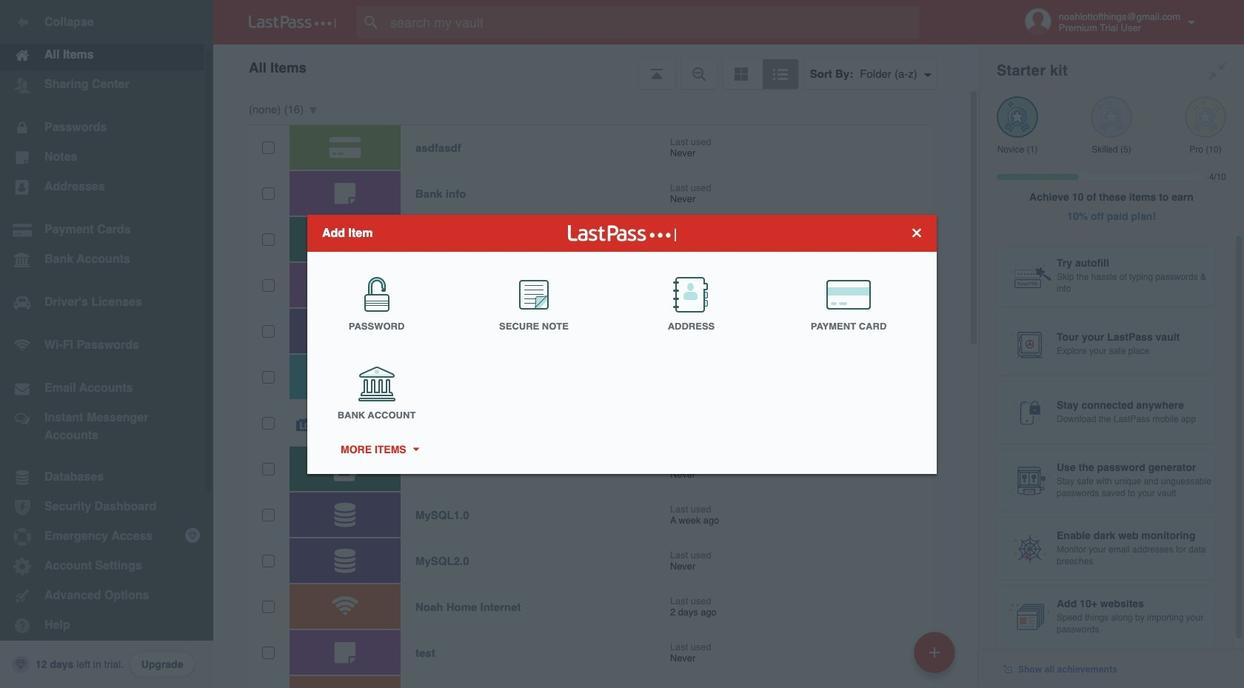 Task type: describe. For each thing, give the bounding box(es) containing it.
search my vault text field
[[357, 6, 949, 39]]

new item navigation
[[909, 628, 965, 688]]

Search search field
[[357, 6, 949, 39]]

caret right image
[[411, 447, 421, 451]]

vault options navigation
[[213, 44, 979, 89]]



Task type: locate. For each thing, give the bounding box(es) containing it.
new item image
[[930, 647, 940, 658]]

dialog
[[307, 214, 937, 474]]

main navigation navigation
[[0, 0, 213, 688]]

lastpass image
[[249, 16, 336, 29]]



Task type: vqa. For each thing, say whether or not it's contained in the screenshot.
New item element
no



